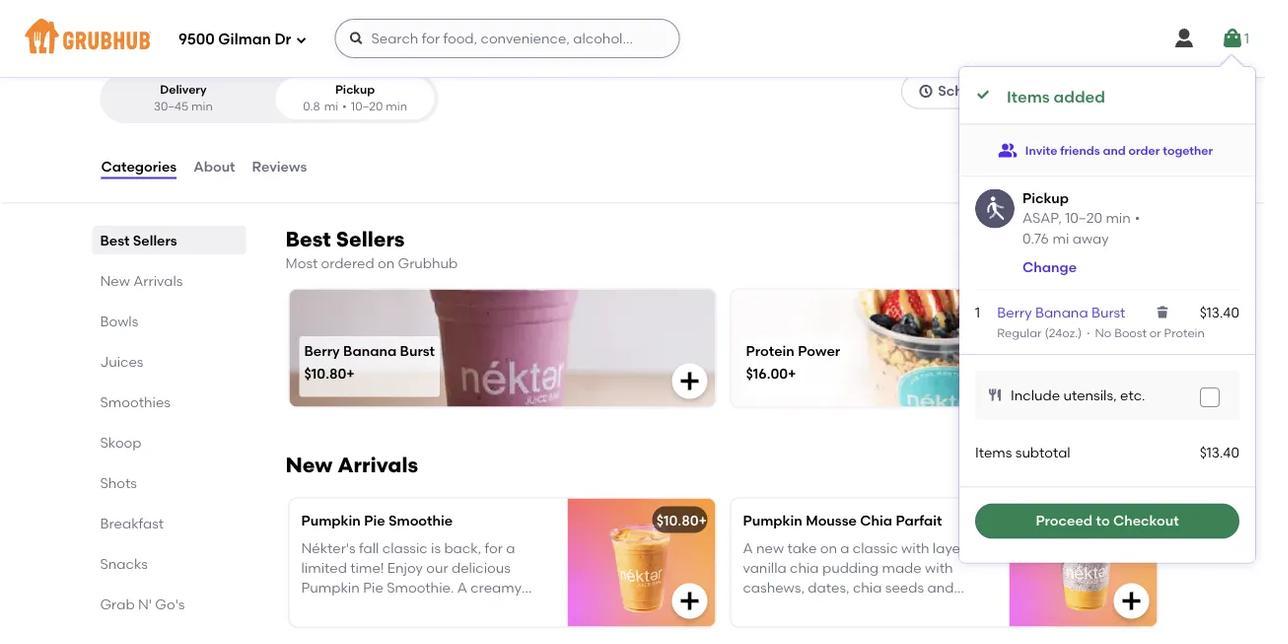 Task type: describe. For each thing, give the bounding box(es) containing it.
new inside tab
[[100, 272, 130, 289]]

min inside pickup 0.8 mi • 10–20 min
[[386, 99, 407, 114]]

• inside pickup 0.8 mi • 10–20 min
[[342, 99, 347, 114]]

grubhub
[[398, 255, 458, 272]]

berry for berry banana burst $10.80 +
[[304, 342, 340, 359]]

and
[[1103, 143, 1126, 157]]

good food
[[268, 33, 330, 47]]

location
[[374, 2, 429, 19]]

burst for berry banana burst $10.80 +
[[400, 342, 435, 359]]

people icon image for group order
[[1046, 83, 1062, 99]]

chia
[[860, 512, 893, 529]]

order for correct order
[[568, 33, 599, 47]]

away
[[1073, 230, 1109, 247]]

+ inside 'protein power $16.00 +'
[[788, 365, 796, 382]]

0.8
[[303, 99, 320, 114]]

berry for berry banana burst
[[998, 304, 1032, 320]]

n'
[[138, 596, 152, 613]]

good
[[268, 33, 301, 47]]

reviews
[[252, 158, 307, 175]]

(159
[[143, 31, 169, 48]]

power
[[798, 342, 841, 359]]

svg image right utensils,
[[1120, 369, 1144, 393]]

on time delivery
[[379, 33, 472, 47]]

regular
[[998, 326, 1042, 340]]

etc.
[[1120, 387, 1146, 403]]

order for group order
[[1112, 82, 1149, 99]]

delivery
[[160, 82, 207, 96]]

mi inside pickup asap, 10–20 min • 0.76 mi away
[[1053, 230, 1070, 247]]

subtotal
[[1016, 444, 1071, 461]]

invite friends and order together button
[[998, 133, 1213, 168]]

change
[[1023, 259, 1077, 276]]

svg image down $10.80 +
[[678, 589, 702, 613]]

sellers for best sellers most ordered on grubhub
[[336, 227, 405, 252]]

(159 ratings)
[[143, 31, 223, 48]]

svg image inside items added tooltip
[[1155, 304, 1171, 320]]

go's
[[155, 596, 185, 613]]

together
[[1163, 143, 1213, 157]]

berry banana burst
[[998, 304, 1126, 320]]

pickup asap, 10–20 min • 0.76 mi away
[[1023, 190, 1141, 247]]

1 horizontal spatial +
[[699, 512, 707, 529]]

best sellers
[[100, 232, 177, 249]]

grab n' go's tab
[[100, 594, 238, 615]]

pie
[[364, 512, 385, 529]]

juices
[[100, 353, 143, 370]]

10–20 inside pickup asap, 10–20 min • 0.76 mi away
[[1065, 210, 1103, 226]]

items added tooltip
[[960, 55, 1256, 563]]

boost
[[1115, 326, 1147, 340]]

invite
[[1026, 143, 1058, 157]]

pumpkin pie smoothie image
[[568, 498, 716, 627]]

0.76
[[1023, 230, 1049, 247]]

1 horizontal spatial new arrivals
[[286, 452, 418, 477]]

pickup 0.8 mi • 10–20 min
[[303, 82, 407, 114]]

parfait
[[896, 512, 942, 529]]

$7.80
[[1112, 512, 1146, 529]]

svg image down $7.80
[[1120, 589, 1144, 613]]

time
[[399, 33, 425, 47]]

reviews button
[[251, 131, 308, 202]]

shots tab
[[100, 473, 238, 493]]

new arrivals inside tab
[[100, 272, 183, 289]]

94
[[488, 31, 504, 48]]

protein power $16.00 +
[[746, 342, 841, 382]]

1 button
[[1221, 21, 1250, 56]]

Search for food, convenience, alcohol... search field
[[335, 19, 680, 58]]

switch
[[326, 2, 370, 19]]

no
[[1095, 326, 1112, 340]]

svg image inside 1 button
[[1221, 27, 1245, 50]]

categories button
[[100, 131, 178, 202]]

best sellers tab
[[100, 230, 238, 251]]

friends
[[1061, 143, 1100, 157]]

ratings)
[[172, 31, 223, 48]]

best for best sellers
[[100, 232, 130, 249]]

regular (24oz.) ∙ no boost or protein
[[998, 326, 1205, 340]]

4.4
[[120, 31, 139, 48]]

pumpkin for pumpkin mousse chia parfait
[[743, 512, 803, 529]]

grab n' go's
[[100, 596, 185, 613]]

skoop
[[100, 434, 142, 451]]

86
[[346, 31, 362, 48]]

correct order
[[521, 33, 599, 47]]

proceed to checkout
[[1036, 513, 1179, 529]]

proceed to checkout button
[[975, 503, 1240, 539]]

added
[[1054, 87, 1106, 107]]

+ inside 'berry banana burst $10.80 +'
[[347, 365, 355, 382]]

bowls tab
[[100, 311, 238, 331]]

checkout
[[1114, 513, 1179, 529]]

schedule button
[[902, 73, 1018, 109]]

delivery
[[428, 33, 472, 47]]

smoothies tab
[[100, 392, 238, 412]]

berry banana burst $10.80 +
[[304, 342, 435, 382]]

dr
[[275, 31, 291, 48]]

smoothies
[[100, 394, 171, 410]]

• inside pickup asap, 10–20 min • 0.76 mi away
[[1135, 210, 1141, 226]]



Task type: vqa. For each thing, say whether or not it's contained in the screenshot.
Save this restaurant icon
no



Task type: locate. For each thing, give the bounding box(es) containing it.
new arrivals up pie on the bottom left of the page
[[286, 452, 418, 477]]

$10.80 inside 'berry banana burst $10.80 +'
[[304, 365, 347, 382]]

best inside best sellers most ordered on grubhub
[[286, 227, 331, 252]]

1 horizontal spatial $10.80
[[657, 512, 699, 529]]

mi inside pickup 0.8 mi • 10–20 min
[[324, 99, 338, 114]]

switch location button
[[325, 0, 430, 22]]

svg image inside schedule button
[[918, 83, 934, 99]]

people icon image
[[1046, 83, 1062, 99], [998, 141, 1018, 160]]

mi right 0.8
[[324, 99, 338, 114]]

group order button
[[1030, 73, 1165, 109]]

0 vertical spatial berry
[[998, 304, 1032, 320]]

1 horizontal spatial berry
[[998, 304, 1032, 320]]

burst inside items added tooltip
[[1092, 304, 1126, 320]]

on
[[379, 33, 396, 47]]

svg image up the or
[[1155, 304, 1171, 320]]

pickup for mi
[[335, 82, 375, 96]]

items subtotal
[[975, 444, 1071, 461]]

1 vertical spatial burst
[[400, 342, 435, 359]]

0 vertical spatial people icon image
[[1046, 83, 1062, 99]]

arrivals
[[133, 272, 183, 289], [338, 452, 418, 477]]

92
[[235, 31, 251, 48]]

9500 gilman dr
[[179, 31, 291, 48]]

0 vertical spatial pickup
[[335, 82, 375, 96]]

1 horizontal spatial 1
[[1245, 30, 1250, 47]]

0 vertical spatial •
[[342, 99, 347, 114]]

breakfast tab
[[100, 513, 238, 534]]

0 horizontal spatial arrivals
[[133, 272, 183, 289]]

0 horizontal spatial protein
[[746, 342, 795, 359]]

categories
[[101, 158, 177, 175]]

order inside items added tooltip
[[1129, 143, 1160, 157]]

asap,
[[1023, 210, 1062, 226]]

pumpkin left the mousse at the right bottom
[[743, 512, 803, 529]]

1 vertical spatial protein
[[746, 342, 795, 359]]

new arrivals tab
[[100, 270, 238, 291]]

1 horizontal spatial pumpkin
[[743, 512, 803, 529]]

1 vertical spatial arrivals
[[338, 452, 418, 477]]

search icon image
[[978, 155, 1002, 179]]

pickup icon image
[[975, 189, 1015, 228]]

items left "subtotal" at right bottom
[[975, 444, 1012, 461]]

to
[[1096, 513, 1110, 529]]

0 vertical spatial $10.80
[[304, 365, 347, 382]]

berry banana burst link
[[998, 304, 1126, 320]]

breakfast
[[100, 515, 164, 532]]

items for items added
[[1007, 87, 1050, 107]]

ordered
[[321, 255, 374, 272]]

new arrivals down best sellers
[[100, 272, 183, 289]]

group
[[1066, 82, 1109, 99]]

2 $13.40 from the top
[[1200, 444, 1240, 461]]

0 vertical spatial burst
[[1092, 304, 1126, 320]]

pickup down the 86
[[335, 82, 375, 96]]

items left added
[[1007, 87, 1050, 107]]

∙
[[1085, 326, 1093, 340]]

0 horizontal spatial min
[[191, 99, 213, 114]]

banana down on
[[343, 342, 397, 359]]

svg image
[[1173, 27, 1196, 50], [1221, 27, 1245, 50], [295, 34, 307, 46], [975, 87, 991, 103], [678, 369, 702, 393], [987, 387, 1003, 403], [1204, 392, 1216, 403]]

shots
[[100, 475, 137, 491]]

min up the away
[[1106, 210, 1131, 226]]

arrivals up pumpkin pie smoothie
[[338, 452, 418, 477]]

0 horizontal spatial pickup
[[335, 82, 375, 96]]

svg image down switch
[[349, 31, 364, 46]]

•
[[342, 99, 347, 114], [1135, 210, 1141, 226]]

people icon image inside group order button
[[1046, 83, 1062, 99]]

min down delivery on the left top
[[191, 99, 213, 114]]

switch location
[[326, 2, 429, 19]]

0 horizontal spatial 1
[[976, 304, 980, 320]]

1 inside items added tooltip
[[976, 304, 980, 320]]

1 horizontal spatial sellers
[[336, 227, 405, 252]]

items added
[[1007, 87, 1106, 107]]

bowls
[[100, 313, 138, 330]]

0 vertical spatial protein
[[1164, 326, 1205, 340]]

2 horizontal spatial +
[[788, 365, 796, 382]]

sellers for best sellers
[[133, 232, 177, 249]]

0 horizontal spatial mi
[[324, 99, 338, 114]]

pumpkin mousse chia parfait image
[[1010, 498, 1157, 627]]

juices tab
[[100, 351, 238, 372]]

min down on in the top of the page
[[386, 99, 407, 114]]

about
[[193, 158, 235, 175]]

include utensils, etc.
[[1011, 387, 1146, 403]]

burst inside 'berry banana burst $10.80 +'
[[400, 342, 435, 359]]

1 vertical spatial $13.40
[[1200, 444, 1240, 461]]

1 horizontal spatial 10–20
[[1065, 210, 1103, 226]]

main navigation navigation
[[0, 0, 1265, 77]]

protein
[[1164, 326, 1205, 340], [746, 342, 795, 359]]

2 vertical spatial order
[[1129, 143, 1160, 157]]

pumpkin left pie on the bottom left of the page
[[301, 512, 361, 529]]

1 vertical spatial new
[[286, 452, 332, 477]]

snacks
[[100, 555, 148, 572]]

smoothie
[[389, 512, 453, 529]]

1 horizontal spatial mi
[[1053, 230, 1070, 247]]

burst up no
[[1092, 304, 1126, 320]]

$16.00
[[746, 365, 788, 382]]

1 vertical spatial mi
[[1053, 230, 1070, 247]]

utensils,
[[1064, 387, 1117, 403]]

sellers
[[336, 227, 405, 252], [133, 232, 177, 249]]

berry inside items added tooltip
[[998, 304, 1032, 320]]

people icon image left the invite
[[998, 141, 1018, 160]]

• right 0.8
[[342, 99, 347, 114]]

30–45
[[154, 99, 189, 114]]

0 horizontal spatial $10.80
[[304, 365, 347, 382]]

0 horizontal spatial berry
[[304, 342, 340, 359]]

arrivals up bowls tab on the left
[[133, 272, 183, 289]]

1 vertical spatial berry
[[304, 342, 340, 359]]

0 horizontal spatial sellers
[[133, 232, 177, 249]]

1 horizontal spatial •
[[1135, 210, 1141, 226]]

order right correct
[[568, 33, 599, 47]]

gilman
[[218, 31, 271, 48]]

skoop tab
[[100, 432, 238, 453]]

new up pumpkin pie smoothie
[[286, 452, 332, 477]]

1 horizontal spatial best
[[286, 227, 331, 252]]

svg image
[[349, 31, 364, 46], [918, 83, 934, 99], [1155, 304, 1171, 320], [1120, 369, 1144, 393], [678, 589, 702, 613], [1120, 589, 1144, 613]]

order
[[568, 33, 599, 47], [1112, 82, 1149, 99], [1129, 143, 1160, 157]]

about button
[[192, 131, 236, 202]]

+
[[347, 365, 355, 382], [788, 365, 796, 382], [699, 512, 707, 529]]

svg image inside main navigation navigation
[[349, 31, 364, 46]]

best up most
[[286, 227, 331, 252]]

2 horizontal spatial min
[[1106, 210, 1131, 226]]

1 vertical spatial 1
[[976, 304, 980, 320]]

people icon image left group
[[1046, 83, 1062, 99]]

sellers up new arrivals tab
[[133, 232, 177, 249]]

$13.40
[[1200, 304, 1240, 320], [1200, 444, 1240, 461]]

option group containing delivery 30–45 min
[[100, 73, 438, 123]]

banana inside 'berry banana burst $10.80 +'
[[343, 342, 397, 359]]

protein up $16.00
[[746, 342, 795, 359]]

(24oz.)
[[1045, 326, 1082, 340]]

0 vertical spatial banana
[[1036, 304, 1089, 320]]

1 horizontal spatial protein
[[1164, 326, 1205, 340]]

10–20 up the away
[[1065, 210, 1103, 226]]

1 vertical spatial 10–20
[[1065, 210, 1103, 226]]

0 vertical spatial arrivals
[[133, 272, 183, 289]]

banana for berry banana burst
[[1036, 304, 1089, 320]]

1 horizontal spatial people icon image
[[1046, 83, 1062, 99]]

pumpkin pie smoothie
[[301, 512, 453, 529]]

best up new arrivals tab
[[100, 232, 130, 249]]

1 horizontal spatial new
[[286, 452, 332, 477]]

0 horizontal spatial new arrivals
[[100, 272, 183, 289]]

sellers up on
[[336, 227, 405, 252]]

items for items subtotal
[[975, 444, 1012, 461]]

0 horizontal spatial people icon image
[[998, 141, 1018, 160]]

best sellers most ordered on grubhub
[[286, 227, 458, 272]]

0 vertical spatial new arrivals
[[100, 272, 183, 289]]

0 horizontal spatial pumpkin
[[301, 512, 361, 529]]

pickup for 10–20
[[1023, 190, 1069, 207]]

snacks tab
[[100, 553, 238, 574]]

0 horizontal spatial best
[[100, 232, 130, 249]]

new
[[100, 272, 130, 289], [286, 452, 332, 477]]

arrivals inside tab
[[133, 272, 183, 289]]

10–20 inside pickup 0.8 mi • 10–20 min
[[351, 99, 383, 114]]

1 vertical spatial banana
[[343, 342, 397, 359]]

1 vertical spatial order
[[1112, 82, 1149, 99]]

0 horizontal spatial +
[[347, 365, 355, 382]]

protein right the or
[[1164, 326, 1205, 340]]

best for best sellers most ordered on grubhub
[[286, 227, 331, 252]]

banana up (24oz.)
[[1036, 304, 1089, 320]]

0 vertical spatial mi
[[324, 99, 338, 114]]

delivery 30–45 min
[[154, 82, 213, 114]]

best inside tab
[[100, 232, 130, 249]]

0 vertical spatial $13.40
[[1200, 304, 1240, 320]]

items
[[1007, 87, 1050, 107], [975, 444, 1012, 461]]

or
[[1150, 326, 1162, 340]]

grab
[[100, 596, 135, 613]]

sellers inside best sellers most ordered on grubhub
[[336, 227, 405, 252]]

1 inside button
[[1245, 30, 1250, 47]]

mousse
[[806, 512, 857, 529]]

min
[[191, 99, 213, 114], [386, 99, 407, 114], [1106, 210, 1131, 226]]

protein inside items added tooltip
[[1164, 326, 1205, 340]]

proceed
[[1036, 513, 1093, 529]]

berry up regular
[[998, 304, 1032, 320]]

people icon image for invite friends and order together
[[998, 141, 1018, 160]]

on
[[378, 255, 395, 272]]

svg image left schedule at the right top of page
[[918, 83, 934, 99]]

0 horizontal spatial burst
[[400, 342, 435, 359]]

1 vertical spatial new arrivals
[[286, 452, 418, 477]]

banana inside items added tooltip
[[1036, 304, 1089, 320]]

sellers inside tab
[[133, 232, 177, 249]]

1 vertical spatial items
[[975, 444, 1012, 461]]

min inside the delivery 30–45 min
[[191, 99, 213, 114]]

1 vertical spatial $10.80
[[657, 512, 699, 529]]

change button
[[1023, 258, 1077, 278]]

2 pumpkin from the left
[[743, 512, 803, 529]]

pickup up asap,
[[1023, 190, 1069, 207]]

1 horizontal spatial pickup
[[1023, 190, 1069, 207]]

include
[[1011, 387, 1060, 403]]

0 vertical spatial new
[[100, 272, 130, 289]]

1 horizontal spatial arrivals
[[338, 452, 418, 477]]

people icon image inside invite friends and order together button
[[998, 141, 1018, 160]]

berry
[[998, 304, 1032, 320], [304, 342, 340, 359]]

1 vertical spatial pickup
[[1023, 190, 1069, 207]]

order right and in the top right of the page
[[1129, 143, 1160, 157]]

burst down grubhub
[[400, 342, 435, 359]]

1
[[1245, 30, 1250, 47], [976, 304, 980, 320]]

mi right the 0.76
[[1053, 230, 1070, 247]]

0 horizontal spatial new
[[100, 272, 130, 289]]

group order
[[1066, 82, 1149, 99]]

new up bowls
[[100, 272, 130, 289]]

1 $13.40 from the top
[[1200, 304, 1240, 320]]

option group
[[100, 73, 438, 123]]

protein inside 'protein power $16.00 +'
[[746, 342, 795, 359]]

1 vertical spatial people icon image
[[998, 141, 1018, 160]]

10–20 right 0.8
[[351, 99, 383, 114]]

0 horizontal spatial •
[[342, 99, 347, 114]]

1 horizontal spatial banana
[[1036, 304, 1089, 320]]

banana
[[1036, 304, 1089, 320], [343, 342, 397, 359]]

Search Nekter Juice Bar search field
[[1008, 158, 1158, 177]]

burst for berry banana burst
[[1092, 304, 1126, 320]]

pickup inside pickup asap, 10–20 min • 0.76 mi away
[[1023, 190, 1069, 207]]

schedule
[[938, 82, 1001, 99]]

min inside pickup asap, 10–20 min • 0.76 mi away
[[1106, 210, 1131, 226]]

• down invite friends and order together
[[1135, 210, 1141, 226]]

0 vertical spatial 10–20
[[351, 99, 383, 114]]

1 horizontal spatial burst
[[1092, 304, 1126, 320]]

$10.80 +
[[657, 512, 707, 529]]

star icon image
[[100, 30, 120, 49]]

pickup inside pickup 0.8 mi • 10–20 min
[[335, 82, 375, 96]]

pumpkin mousse chia parfait
[[743, 512, 942, 529]]

0 horizontal spatial banana
[[343, 342, 397, 359]]

pumpkin for pumpkin pie smoothie
[[301, 512, 361, 529]]

9500
[[179, 31, 215, 48]]

berry down most
[[304, 342, 340, 359]]

0 vertical spatial 1
[[1245, 30, 1250, 47]]

order right group
[[1112, 82, 1149, 99]]

0 horizontal spatial 10–20
[[351, 99, 383, 114]]

banana for berry banana burst $10.80 +
[[343, 342, 397, 359]]

food
[[303, 33, 330, 47]]

1 horizontal spatial min
[[386, 99, 407, 114]]

correct
[[521, 33, 565, 47]]

most
[[286, 255, 318, 272]]

berry inside 'berry banana burst $10.80 +'
[[304, 342, 340, 359]]

1 pumpkin from the left
[[301, 512, 361, 529]]

1 vertical spatial •
[[1135, 210, 1141, 226]]

0 vertical spatial items
[[1007, 87, 1050, 107]]

0 vertical spatial order
[[568, 33, 599, 47]]

pickup
[[335, 82, 375, 96], [1023, 190, 1069, 207]]



